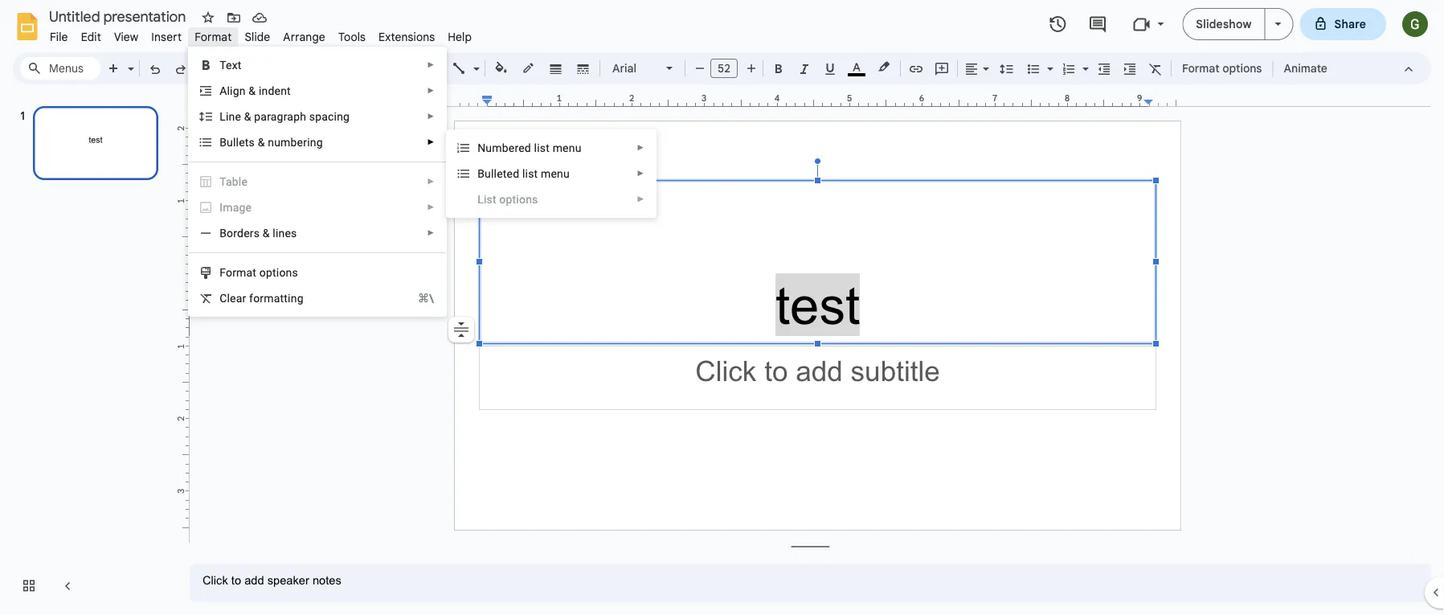 Task type: vqa. For each thing, say whether or not it's contained in the screenshot.


Task type: describe. For each thing, give the bounding box(es) containing it.
line & paragraph spacing l element
[[220, 110, 355, 123]]

& left lines
[[263, 226, 270, 240]]

new slide with layout image
[[124, 58, 134, 64]]

arial
[[613, 61, 637, 75]]

menu for b ulleted list menu
[[541, 167, 570, 180]]

list for umbered
[[534, 141, 550, 154]]

bulleted list menu b element
[[478, 167, 575, 180]]

► for 'borders & lines q' element
[[427, 228, 435, 238]]

border dash option
[[574, 57, 593, 80]]

menu containing text
[[188, 47, 447, 317]]

c lear formatting
[[220, 291, 304, 305]]

file menu item
[[43, 27, 74, 46]]

Star checkbox
[[197, 6, 219, 29]]

fill color: transparent image
[[492, 57, 511, 78]]

b
[[478, 167, 485, 180]]

⌘\
[[418, 291, 434, 305]]

slideshow button
[[1183, 8, 1266, 40]]

format options \ element
[[220, 266, 303, 279]]

borders
[[220, 226, 260, 240]]

list for ulleted
[[523, 167, 538, 180]]

spacing
[[309, 110, 350, 123]]

extensions menu item
[[372, 27, 442, 46]]

share button
[[1300, 8, 1387, 40]]

options inside button
[[1223, 61, 1263, 75]]

format inside "menu"
[[220, 266, 257, 279]]

help
[[448, 30, 472, 44]]

insert menu item
[[145, 27, 188, 46]]

borders & lines q element
[[220, 226, 302, 240]]

list
[[478, 193, 497, 206]]

i m age
[[220, 201, 252, 214]]

n umbered list menu
[[478, 141, 582, 154]]

n
[[478, 141, 486, 154]]

align & indent a element
[[220, 84, 296, 97]]

l ine & paragraph spacing
[[220, 110, 350, 123]]

insert
[[151, 30, 182, 44]]

format inside menu item
[[195, 30, 232, 44]]

► for image m element
[[427, 203, 435, 212]]

menu item containing list
[[478, 191, 645, 207]]

file
[[50, 30, 68, 44]]

menu item containing i
[[189, 195, 446, 220]]

view
[[114, 30, 139, 44]]

bulle t s & numbering
[[220, 135, 323, 149]]

bullets & numbering t element
[[220, 135, 328, 149]]

bulle
[[220, 135, 245, 149]]

extensions
[[379, 30, 435, 44]]

age
[[233, 201, 252, 214]]

► for text s element
[[427, 60, 435, 70]]

clear formatting c element
[[220, 291, 308, 305]]

ine
[[226, 110, 241, 123]]

► for table 2 element
[[427, 177, 435, 186]]

menu for n umbered list menu
[[553, 141, 582, 154]]

numbering
[[268, 135, 323, 149]]

Rename text field
[[43, 6, 195, 26]]

shrink text on overflow image
[[450, 318, 473, 341]]



Task type: locate. For each thing, give the bounding box(es) containing it.
borders & lines
[[220, 226, 297, 240]]

formatting
[[249, 291, 304, 305]]

► for line & paragraph spacing l element on the top left
[[427, 112, 435, 121]]

Menus field
[[20, 57, 100, 80]]

0 horizontal spatial options
[[260, 266, 298, 279]]

Font size field
[[711, 59, 744, 82]]

help menu item
[[442, 27, 478, 46]]

1 horizontal spatial format options
[[1183, 61, 1263, 75]]

numbered list menu n element
[[478, 141, 587, 154]]

► for "bullets & numbering t" element
[[427, 137, 435, 147]]

0 vertical spatial options
[[1223, 61, 1263, 75]]

menu bar
[[43, 21, 478, 47]]

table
[[220, 175, 248, 188]]

►
[[427, 60, 435, 70], [427, 86, 435, 95], [427, 112, 435, 121], [427, 137, 435, 147], [637, 143, 645, 152], [637, 169, 645, 178], [427, 177, 435, 186], [637, 195, 645, 204], [427, 203, 435, 212], [427, 228, 435, 238]]

indent
[[259, 84, 291, 97]]

c
[[220, 291, 227, 305]]

arrange menu item
[[277, 27, 332, 46]]

1 vertical spatial options
[[260, 266, 298, 279]]

format up lear at the left top
[[220, 266, 257, 279]]

edit
[[81, 30, 101, 44]]

1 horizontal spatial options
[[1223, 61, 1263, 75]]

left margin image
[[456, 94, 492, 106]]

menu up bulleted list menu b element
[[553, 141, 582, 154]]

table menu item
[[189, 169, 446, 195]]

navigation
[[0, 91, 177, 615]]

view menu item
[[108, 27, 145, 46]]

options down slideshow button
[[1223, 61, 1263, 75]]

image m element
[[220, 201, 257, 214]]

t
[[245, 135, 249, 149]]

2 vertical spatial format
[[220, 266, 257, 279]]

text color image
[[848, 57, 866, 76]]

a
[[220, 84, 227, 97]]

o
[[500, 193, 506, 206]]

slide
[[245, 30, 270, 44]]

animate button
[[1277, 56, 1335, 80]]

text s element
[[220, 58, 246, 72]]

1 vertical spatial menu
[[541, 167, 570, 180]]

format options inside format options button
[[1183, 61, 1263, 75]]

1 horizontal spatial menu item
[[478, 191, 645, 207]]

format options button
[[1175, 56, 1270, 80]]

share
[[1335, 17, 1367, 31]]

list
[[534, 141, 550, 154], [523, 167, 538, 180]]

lines
[[273, 226, 297, 240]]

ulleted
[[485, 167, 520, 180]]

border color: transparent image
[[520, 57, 538, 78]]

paragraph
[[254, 110, 306, 123]]

lign
[[227, 84, 246, 97]]

list down n umbered list menu
[[523, 167, 538, 180]]

arrange
[[283, 30, 326, 44]]

1 vertical spatial list
[[523, 167, 538, 180]]

menu item down bulleted list menu b element
[[478, 191, 645, 207]]

start slideshow (⌘+enter) image
[[1275, 23, 1282, 26]]

main toolbar
[[100, 0, 1336, 457]]

list up bulleted list menu b element
[[534, 141, 550, 154]]

border weight option
[[547, 57, 566, 80]]

i
[[220, 201, 223, 214]]

s
[[249, 135, 255, 149]]

0 vertical spatial format options
[[1183, 61, 1263, 75]]

menu containing n
[[446, 0, 657, 424]]

0 vertical spatial list
[[534, 141, 550, 154]]

1 vertical spatial format options
[[220, 266, 298, 279]]

&
[[249, 84, 256, 97], [244, 110, 251, 123], [258, 135, 265, 149], [263, 226, 270, 240]]

format inside button
[[1183, 61, 1220, 75]]

menu bar inside menu bar banner
[[43, 21, 478, 47]]

format options
[[1183, 61, 1263, 75], [220, 266, 298, 279]]

animate
[[1284, 61, 1328, 75]]

tools menu item
[[332, 27, 372, 46]]

slideshow
[[1197, 17, 1252, 31]]

options
[[1223, 61, 1263, 75], [260, 266, 298, 279]]

format options up c lear formatting on the left top of the page
[[220, 266, 298, 279]]

► for bulleted list menu b element
[[637, 169, 645, 178]]

application
[[0, 0, 1445, 615]]

tools
[[338, 30, 366, 44]]

text
[[220, 58, 242, 72]]

⌘backslash element
[[399, 290, 434, 306]]

b ulleted list menu
[[478, 167, 570, 180]]

format
[[195, 30, 232, 44], [1183, 61, 1220, 75], [220, 266, 257, 279]]

format down 'star' checkbox
[[195, 30, 232, 44]]

format menu item
[[188, 27, 238, 46]]

m
[[223, 201, 233, 214]]

& right s
[[258, 135, 265, 149]]

0 vertical spatial menu
[[553, 141, 582, 154]]

ptions
[[506, 193, 538, 206]]

menu bar containing file
[[43, 21, 478, 47]]

edit menu item
[[74, 27, 108, 46]]

0 horizontal spatial menu item
[[189, 195, 446, 220]]

1 vertical spatial format
[[1183, 61, 1220, 75]]

umbered
[[486, 141, 531, 154]]

l
[[220, 110, 226, 123]]

table 2 element
[[220, 175, 252, 188]]

menu item
[[478, 191, 645, 207], [189, 195, 446, 220]]

application containing slideshow
[[0, 0, 1445, 615]]

select line image
[[469, 58, 480, 64]]

line & paragraph spacing image
[[998, 57, 1017, 80]]

list o ptions
[[478, 193, 538, 206]]

options up formatting
[[260, 266, 298, 279]]

► for align & indent a element
[[427, 86, 435, 95]]

0 horizontal spatial format options
[[220, 266, 298, 279]]

a lign & indent
[[220, 84, 291, 97]]

► for numbered list menu n element on the left top of the page
[[637, 143, 645, 152]]

menu
[[553, 141, 582, 154], [541, 167, 570, 180]]

font list. arial selected. option
[[613, 57, 657, 80]]

& right ine
[[244, 110, 251, 123]]

lear
[[227, 291, 246, 305]]

right margin image
[[1145, 94, 1181, 106]]

menu
[[446, 0, 657, 424], [188, 47, 447, 317]]

slide menu item
[[238, 27, 277, 46]]

highlight color image
[[875, 57, 893, 76]]

menu item up lines
[[189, 195, 446, 220]]

format options down slideshow button
[[1183, 61, 1263, 75]]

& right lign on the left
[[249, 84, 256, 97]]

menu bar banner
[[0, 0, 1445, 615]]

format down slideshow button
[[1183, 61, 1220, 75]]

menu down numbered list menu n element on the left top of the page
[[541, 167, 570, 180]]

option
[[449, 317, 474, 342]]

list options o element
[[478, 193, 543, 206]]

Font size text field
[[711, 59, 737, 78]]

0 vertical spatial format
[[195, 30, 232, 44]]

► inside table menu item
[[427, 177, 435, 186]]



